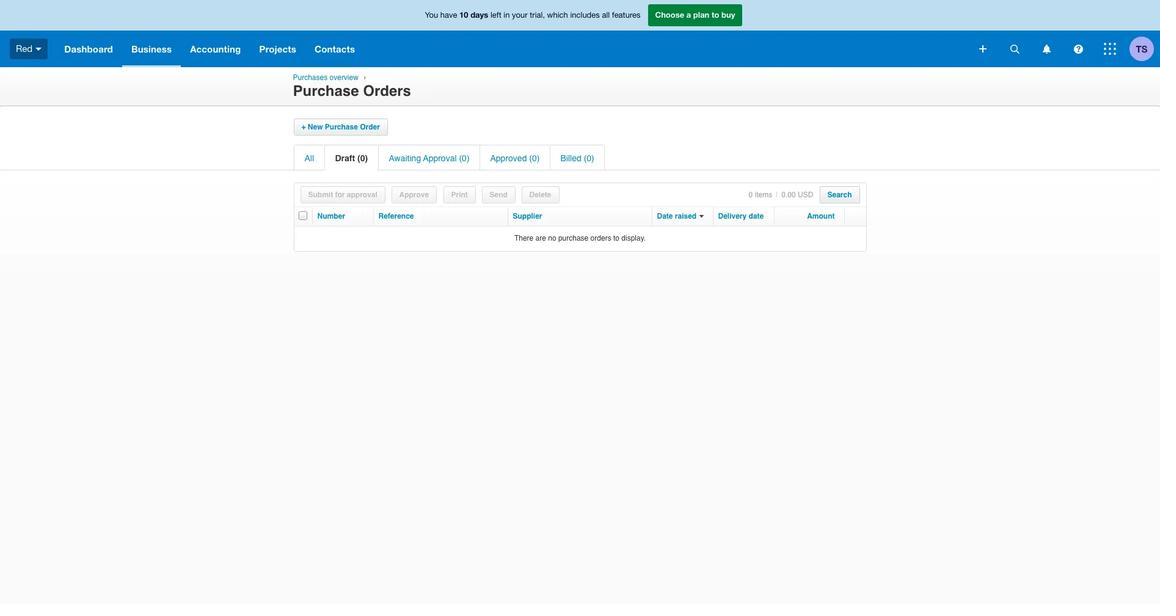 Task type: describe. For each thing, give the bounding box(es) containing it.
1 vertical spatial purchase
[[325, 123, 358, 131]]

reference link
[[379, 212, 414, 221]]

submit for approval button
[[308, 191, 378, 199]]

draft
[[335, 153, 355, 163]]

approve
[[399, 191, 429, 199]]

+ new purchase order button
[[302, 123, 380, 131]]

0 vertical spatial purchase
[[293, 83, 359, 100]]

approved (0)
[[490, 153, 540, 163]]

billed
[[561, 153, 582, 163]]

purchase orders
[[293, 83, 411, 100]]

approval
[[423, 153, 457, 163]]

date
[[657, 212, 673, 221]]

delete button
[[529, 191, 552, 199]]

2 svg image from the left
[[1043, 44, 1051, 53]]

reference
[[379, 212, 414, 221]]

(0) for draft (0)
[[358, 153, 368, 163]]

a
[[687, 10, 691, 20]]

date
[[749, 212, 764, 221]]

days
[[471, 10, 488, 20]]

10
[[460, 10, 468, 20]]

draft (0) button
[[335, 153, 368, 163]]

accounting
[[190, 43, 241, 54]]

no
[[548, 234, 556, 243]]

your
[[512, 11, 528, 20]]

you have 10 days left in your trial, which includes all features
[[425, 10, 641, 20]]

amount
[[807, 212, 835, 221]]

awaiting approval (0)
[[389, 153, 470, 163]]

send
[[490, 191, 508, 199]]

choose
[[655, 10, 685, 20]]

(0) for approved (0)
[[529, 153, 540, 163]]

0.00
[[782, 191, 796, 199]]

approval
[[347, 191, 378, 199]]

to inside banner
[[712, 10, 720, 20]]

draft (0)
[[335, 153, 368, 163]]

number
[[317, 212, 345, 221]]

business button
[[122, 31, 181, 67]]

print button
[[451, 191, 468, 199]]

date raised
[[657, 212, 697, 221]]

1 vertical spatial to
[[613, 234, 620, 243]]

banner containing ts
[[0, 0, 1160, 67]]

+ new purchase order
[[302, 123, 380, 131]]

2 (0) from the left
[[459, 153, 470, 163]]

purchases
[[293, 73, 328, 82]]

for
[[335, 191, 345, 199]]

projects
[[259, 43, 296, 54]]

order
[[360, 123, 380, 131]]

ts button
[[1130, 31, 1160, 67]]

raised
[[675, 212, 697, 221]]

billed (0)
[[561, 153, 594, 163]]

delete
[[529, 191, 552, 199]]

display.
[[622, 234, 646, 243]]

number link
[[317, 212, 345, 221]]

purchase
[[558, 234, 589, 243]]

red button
[[0, 31, 55, 67]]



Task type: vqa. For each thing, say whether or not it's contained in the screenshot.
Person setting up the dashboard IMAGE
no



Task type: locate. For each thing, give the bounding box(es) containing it.
which
[[547, 11, 568, 20]]

delivery date
[[718, 212, 764, 221]]

amount link
[[807, 212, 835, 221]]

(0)
[[358, 153, 368, 163], [459, 153, 470, 163], [529, 153, 540, 163], [584, 153, 594, 163]]

send button
[[490, 191, 508, 199]]

1 svg image from the left
[[1010, 44, 1020, 53]]

buy
[[722, 10, 735, 20]]

awaiting
[[389, 153, 421, 163]]

svg image
[[1010, 44, 1020, 53], [1043, 44, 1051, 53]]

red
[[16, 43, 33, 54]]

|
[[776, 191, 778, 199]]

includes
[[570, 11, 600, 20]]

3 (0) from the left
[[529, 153, 540, 163]]

to
[[712, 10, 720, 20], [613, 234, 620, 243]]

usd
[[798, 191, 814, 199]]

purchases overview link
[[293, 73, 359, 82]]

search
[[828, 191, 852, 199]]

there
[[514, 234, 534, 243]]

new
[[308, 123, 323, 131]]

orders
[[363, 83, 411, 100]]

(0) right the approved
[[529, 153, 540, 163]]

contacts button
[[306, 31, 364, 67]]

svg image
[[1104, 43, 1116, 55], [1074, 44, 1083, 53], [980, 45, 987, 53], [36, 48, 42, 51]]

to left buy
[[712, 10, 720, 20]]

accounting button
[[181, 31, 250, 67]]

dashboard
[[64, 43, 113, 54]]

submit for approval
[[308, 191, 378, 199]]

approved
[[490, 153, 527, 163]]

there are no purchase orders to display.
[[514, 234, 646, 243]]

ts
[[1136, 43, 1148, 54]]

in
[[504, 11, 510, 20]]

dashboard link
[[55, 31, 122, 67]]

1 horizontal spatial svg image
[[1043, 44, 1051, 53]]

(0) right billed
[[584, 153, 594, 163]]

you
[[425, 11, 438, 20]]

business
[[131, 43, 172, 54]]

billed (0) button
[[561, 153, 594, 163]]

search button
[[828, 191, 852, 199]]

contacts
[[315, 43, 355, 54]]

purchase right new
[[325, 123, 358, 131]]

approve button
[[399, 191, 429, 199]]

overview
[[330, 73, 359, 82]]

approved (0) button
[[490, 153, 540, 163]]

0 horizontal spatial to
[[613, 234, 620, 243]]

plan
[[693, 10, 710, 20]]

orders
[[591, 234, 611, 243]]

supplier link
[[513, 212, 542, 221]]

purchases overview
[[293, 73, 359, 82]]

submit
[[308, 191, 333, 199]]

0
[[749, 191, 753, 199]]

projects button
[[250, 31, 306, 67]]

date raised link
[[657, 212, 697, 221]]

trial,
[[530, 11, 545, 20]]

all
[[602, 11, 610, 20]]

(0) right draft
[[358, 153, 368, 163]]

1 (0) from the left
[[358, 153, 368, 163]]

svg image inside 'red' "popup button"
[[36, 48, 42, 51]]

awaiting approval (0) button
[[389, 153, 470, 163]]

to right orders
[[613, 234, 620, 243]]

delivery date link
[[718, 212, 764, 221]]

delivery
[[718, 212, 747, 221]]

purchase down purchases overview
[[293, 83, 359, 100]]

banner
[[0, 0, 1160, 67]]

0 items | 0.00 usd
[[749, 191, 814, 199]]

purchase
[[293, 83, 359, 100], [325, 123, 358, 131]]

4 (0) from the left
[[584, 153, 594, 163]]

+
[[302, 123, 306, 131]]

0 horizontal spatial svg image
[[1010, 44, 1020, 53]]

features
[[612, 11, 641, 20]]

print
[[451, 191, 468, 199]]

choose a plan to buy
[[655, 10, 735, 20]]

left
[[491, 11, 502, 20]]

1 horizontal spatial to
[[712, 10, 720, 20]]

0 vertical spatial to
[[712, 10, 720, 20]]

all button
[[305, 153, 314, 163]]

items
[[755, 191, 773, 199]]

are
[[536, 234, 546, 243]]

(0) right approval
[[459, 153, 470, 163]]

supplier
[[513, 212, 542, 221]]

have
[[440, 11, 457, 20]]

all
[[305, 153, 314, 163]]

(0) for billed (0)
[[584, 153, 594, 163]]



